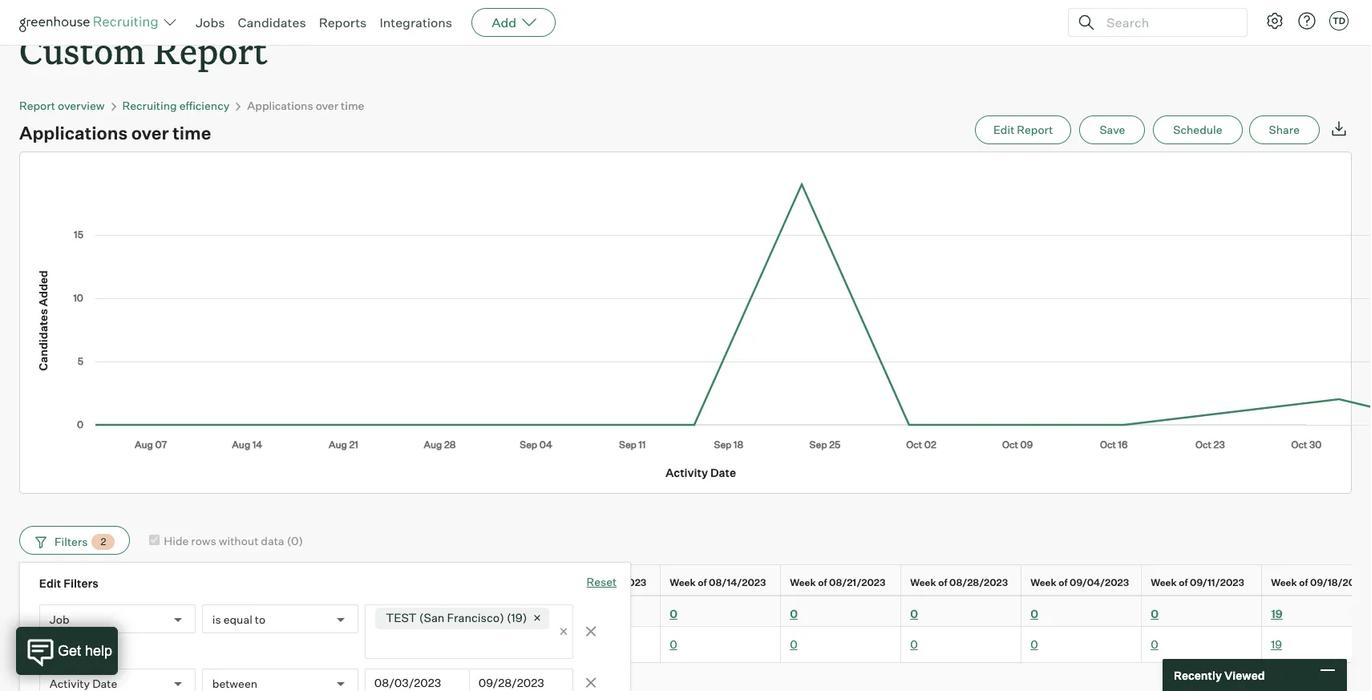 Task type: vqa. For each thing, say whether or not it's contained in the screenshot.
This
no



Task type: locate. For each thing, give the bounding box(es) containing it.
week left 09/04/2023
[[1031, 577, 1057, 589]]

report inside 'link'
[[1017, 123, 1053, 136]]

cell down reset link
[[540, 627, 661, 663]]

overview
[[58, 99, 105, 112]]

7 week from the left
[[1271, 577, 1297, 589]]

table
[[19, 565, 1371, 691]]

integrations
[[380, 14, 452, 30]]

report up efficiency
[[154, 26, 267, 74]]

week left the 08/14/2023
[[670, 577, 696, 589]]

2 of from the left
[[698, 577, 707, 589]]

of left 08/21/2023
[[818, 577, 827, 589]]

1 inside cell
[[37, 638, 41, 651]]

0 horizontal spatial time
[[173, 122, 211, 144]]

report left save
[[1017, 123, 1053, 136]]

custom
[[19, 26, 145, 74]]

of left reset link
[[578, 577, 587, 589]]

applications right efficiency
[[247, 99, 313, 112]]

reports
[[319, 14, 367, 30]]

1 horizontal spatial applications over time
[[247, 99, 364, 112]]

3 week from the left
[[790, 577, 816, 589]]

report left overview
[[19, 99, 55, 112]]

0 vertical spatial over
[[316, 99, 338, 112]]

1 cell
[[19, 627, 59, 663]]

5 of from the left
[[1059, 577, 1068, 589]]

week for week of 08/28/2023
[[910, 577, 936, 589]]

0 horizontal spatial edit
[[39, 577, 61, 590]]

0 horizontal spatial applications
[[19, 122, 128, 144]]

0 vertical spatial test
[[386, 611, 417, 625]]

1 row from the top
[[19, 565, 1371, 600]]

test link
[[68, 638, 98, 651]]

week for week of 08/14/2023
[[670, 577, 696, 589]]

0 vertical spatial edit
[[993, 123, 1015, 136]]

report for edit report
[[1017, 123, 1053, 136]]

week for week of 09/04/2023
[[1031, 577, 1057, 589]]

row containing job name
[[19, 565, 1371, 600]]

09/04/2023
[[1070, 577, 1129, 589]]

7 of from the left
[[1299, 577, 1308, 589]]

week of 09/04/2023
[[1031, 577, 1129, 589]]

3 of from the left
[[818, 577, 827, 589]]

0 vertical spatial filters
[[55, 535, 88, 548]]

of left 09/11/2023 at the right of page
[[1179, 577, 1188, 589]]

week left 09/11/2023 at the right of page
[[1151, 577, 1177, 589]]

1 vertical spatial report
[[19, 99, 55, 112]]

week of 08/07/2023
[[549, 577, 647, 589]]

09/11/2023
[[1190, 577, 1244, 589]]

of left 09/18/2023
[[1299, 577, 1308, 589]]

19
[[1271, 607, 1283, 621], [1271, 638, 1282, 651]]

2 19 from the top
[[1271, 638, 1282, 651]]

filters right filter icon
[[55, 535, 88, 548]]

0 link
[[429, 607, 437, 621], [549, 607, 557, 621], [670, 607, 678, 621], [790, 607, 798, 621], [910, 607, 918, 621], [1031, 607, 1038, 621], [1151, 607, 1159, 621], [670, 638, 677, 651], [790, 638, 798, 651], [910, 638, 918, 651], [1031, 638, 1038, 651], [1151, 638, 1158, 651]]

edit for edit report
[[993, 123, 1015, 136]]

recruiting efficiency link
[[122, 99, 230, 112]]

of left 09/04/2023
[[1059, 577, 1068, 589]]

4 of from the left
[[938, 577, 947, 589]]

0 vertical spatial report
[[154, 26, 267, 74]]

test (san francisco) (19)
[[386, 611, 527, 625]]

row group
[[19, 627, 1371, 663]]

1 vertical spatial 19 link
[[1271, 638, 1282, 651]]

week
[[549, 577, 576, 589], [670, 577, 696, 589], [790, 577, 816, 589], [910, 577, 936, 589], [1031, 577, 1057, 589], [1151, 577, 1177, 589], [1271, 577, 1297, 589]]

08/21/2023
[[829, 577, 886, 589]]

1 for 1 result
[[36, 672, 40, 685]]

efficiency
[[179, 99, 230, 112]]

0 vertical spatial 19 link
[[1271, 607, 1283, 621]]

edit inside 'link'
[[993, 123, 1015, 136]]

2 week from the left
[[670, 577, 696, 589]]

1 1 from the top
[[37, 638, 41, 651]]

0 horizontal spatial applications over time
[[19, 122, 211, 144]]

19 link
[[1271, 607, 1283, 621], [1271, 638, 1282, 651]]

edit filters
[[39, 577, 99, 590]]

1 horizontal spatial report
[[154, 26, 267, 74]]

equal
[[223, 612, 252, 626]]

week of 08/14/2023
[[670, 577, 766, 589]]

without
[[219, 534, 258, 547]]

of
[[578, 577, 587, 589], [698, 577, 707, 589], [818, 577, 827, 589], [938, 577, 947, 589], [1059, 577, 1068, 589], [1179, 577, 1188, 589], [1299, 577, 1308, 589]]

test down total
[[68, 638, 98, 651]]

6 week from the left
[[1151, 577, 1177, 589]]

schedule button
[[1153, 116, 1243, 144]]

hide
[[164, 534, 189, 547]]

1 left result
[[36, 672, 40, 685]]

of left the 08/14/2023
[[698, 577, 707, 589]]

integrations link
[[380, 14, 452, 30]]

5 week from the left
[[1031, 577, 1057, 589]]

cell
[[300, 627, 420, 663], [420, 627, 540, 663], [540, 627, 661, 663]]

test
[[386, 611, 417, 625], [68, 638, 98, 651]]

of left 08/28/2023
[[938, 577, 947, 589]]

over
[[316, 99, 338, 112], [131, 122, 169, 144]]

0 vertical spatial 1
[[37, 638, 41, 651]]

1 of from the left
[[578, 577, 587, 589]]

row containing total
[[19, 596, 1371, 627]]

table containing total
[[19, 565, 1371, 691]]

td button
[[1326, 8, 1352, 34]]

applications over time link
[[247, 99, 364, 112]]

2 19 link from the top
[[1271, 638, 1282, 651]]

week of 09/11/2023
[[1151, 577, 1244, 589]]

0 horizontal spatial over
[[131, 122, 169, 144]]

Hide rows without data (0) checkbox
[[149, 535, 160, 545]]

share
[[1269, 123, 1300, 136]]

recruiting efficiency
[[122, 99, 230, 112]]

filters
[[55, 535, 88, 548], [64, 577, 99, 590]]

test left (san
[[386, 611, 417, 625]]

1 vertical spatial applications over time
[[19, 122, 211, 144]]

column header
[[300, 565, 420, 595], [420, 565, 540, 595], [19, 597, 59, 626], [300, 597, 420, 626]]

1 week from the left
[[549, 577, 576, 589]]

4 week from the left
[[910, 577, 936, 589]]

2 cell from the left
[[420, 627, 540, 663]]

of for 08/14/2023
[[698, 577, 707, 589]]

of for 09/04/2023
[[1059, 577, 1068, 589]]

time
[[341, 99, 364, 112], [173, 122, 211, 144]]

1 vertical spatial 1
[[36, 672, 40, 685]]

greenhouse recruiting image
[[19, 13, 164, 32]]

3 cell from the left
[[540, 627, 661, 663]]

between
[[212, 677, 257, 690]]

1 up 1 result
[[37, 638, 41, 651]]

rows
[[191, 534, 216, 547]]

recently
[[1174, 668, 1222, 682]]

0 vertical spatial 19
[[1271, 607, 1283, 621]]

1 vertical spatial test
[[68, 638, 98, 651]]

0 horizontal spatial test
[[68, 638, 98, 651]]

applications
[[247, 99, 313, 112], [19, 122, 128, 144]]

week left 08/21/2023
[[790, 577, 816, 589]]

2 horizontal spatial report
[[1017, 123, 1053, 136]]

None field
[[378, 631, 382, 661]]

week for week of 08/21/2023
[[790, 577, 816, 589]]

0 vertical spatial time
[[341, 99, 364, 112]]

3 row from the top
[[19, 627, 1371, 663]]

2 vertical spatial report
[[1017, 123, 1053, 136]]

save
[[1100, 123, 1125, 136]]

2 1 from the top
[[36, 672, 40, 685]]

08/14/2023
[[709, 577, 766, 589]]

1
[[37, 638, 41, 651], [36, 672, 40, 685]]

08/28/2023
[[949, 577, 1008, 589]]

row
[[19, 565, 1371, 600], [19, 596, 1371, 627], [19, 627, 1371, 663]]

2
[[101, 536, 106, 548]]

week left 09/18/2023
[[1271, 577, 1297, 589]]

0
[[429, 607, 437, 621], [549, 607, 557, 621], [670, 607, 678, 621], [790, 607, 798, 621], [910, 607, 918, 621], [1031, 607, 1038, 621], [1151, 607, 1159, 621], [670, 638, 677, 651], [790, 638, 798, 651], [910, 638, 918, 651], [1031, 638, 1038, 651], [1151, 638, 1158, 651]]

report
[[154, 26, 267, 74], [19, 99, 55, 112], [1017, 123, 1053, 136]]

6 of from the left
[[1179, 577, 1188, 589]]

1 for 1
[[37, 638, 41, 651]]

edit
[[993, 123, 1015, 136], [39, 577, 61, 590]]

1 vertical spatial over
[[131, 122, 169, 144]]

1 vertical spatial applications
[[19, 122, 128, 144]]

applications over time
[[247, 99, 364, 112], [19, 122, 211, 144]]

0 vertical spatial applications over time
[[247, 99, 364, 112]]

(0)
[[287, 534, 303, 547]]

cell down francisco)
[[420, 627, 540, 663]]

1 vertical spatial filters
[[64, 577, 99, 590]]

of for 08/07/2023
[[578, 577, 587, 589]]

filters up total
[[64, 577, 99, 590]]

week left 08/28/2023
[[910, 577, 936, 589]]

0 vertical spatial applications
[[247, 99, 313, 112]]

1 horizontal spatial edit
[[993, 123, 1015, 136]]

1 horizontal spatial time
[[341, 99, 364, 112]]

1 vertical spatial edit
[[39, 577, 61, 590]]

week left reset link
[[549, 577, 576, 589]]

1 horizontal spatial over
[[316, 99, 338, 112]]

cell up 08/03/2023
[[300, 627, 420, 663]]

1 19 from the top
[[1271, 607, 1283, 621]]

2 row from the top
[[19, 596, 1371, 627]]

hide rows without data (0)
[[164, 534, 303, 547]]

of for 08/28/2023
[[938, 577, 947, 589]]

total column header
[[59, 597, 300, 626]]

applications down overview
[[19, 122, 128, 144]]

1 horizontal spatial test
[[386, 611, 417, 625]]

1 vertical spatial 19
[[1271, 638, 1282, 651]]



Task type: describe. For each thing, give the bounding box(es) containing it.
job name
[[68, 577, 116, 589]]

schedule
[[1173, 123, 1222, 136]]

week of 08/21/2023 column header
[[781, 565, 905, 600]]

week for week of 08/07/2023
[[549, 577, 576, 589]]

09/28/2023
[[479, 676, 544, 690]]

recently viewed
[[1174, 668, 1265, 682]]

jobs
[[196, 14, 225, 30]]

week for week of 09/11/2023
[[1151, 577, 1177, 589]]

download image
[[1330, 119, 1349, 138]]

week of 08/14/2023 column header
[[661, 565, 784, 600]]

report for custom report
[[154, 26, 267, 74]]

job
[[68, 577, 86, 589]]

francisco)
[[447, 611, 504, 625]]

is
[[212, 612, 221, 626]]

share button
[[1249, 116, 1320, 144]]

filter image
[[33, 535, 47, 549]]

week of 09/11/2023 column header
[[1142, 565, 1265, 600]]

(san
[[419, 611, 445, 625]]

total
[[68, 607, 96, 621]]

08/07/2023
[[589, 577, 647, 589]]

configure image
[[1265, 11, 1285, 30]]

td
[[1333, 15, 1346, 26]]

reset link
[[587, 574, 617, 592]]

week of 08/21/2023
[[790, 577, 886, 589]]

0 horizontal spatial report
[[19, 99, 55, 112]]

add
[[492, 14, 517, 30]]

08/03/2023
[[374, 676, 441, 690]]

reports link
[[319, 14, 367, 30]]

of for 09/11/2023
[[1179, 577, 1188, 589]]

edit for edit filters
[[39, 577, 61, 590]]

add button
[[472, 8, 556, 37]]

row group containing 1
[[19, 627, 1371, 663]]

test for test
[[68, 638, 98, 651]]

save and schedule this report to revisit it! element
[[1080, 116, 1153, 144]]

Search text field
[[1103, 11, 1232, 34]]

1 vertical spatial time
[[173, 122, 211, 144]]

week of 09/18/2023
[[1271, 577, 1367, 589]]

to
[[255, 612, 266, 626]]

reset
[[587, 575, 617, 589]]

×
[[559, 622, 568, 640]]

td button
[[1330, 11, 1349, 30]]

week of 08/07/2023 column header
[[540, 565, 664, 600]]

09/18/2023
[[1310, 577, 1367, 589]]

1 19 link from the top
[[1271, 607, 1283, 621]]

(19)
[[507, 611, 527, 625]]

viewed
[[1224, 668, 1265, 682]]

report overview link
[[19, 99, 105, 112]]

data
[[261, 534, 284, 547]]

jobs link
[[196, 14, 225, 30]]

week of 08/28/2023
[[910, 577, 1008, 589]]

save button
[[1080, 116, 1145, 144]]

of for 09/18/2023
[[1299, 577, 1308, 589]]

edit report link
[[975, 116, 1072, 144]]

candidates link
[[238, 14, 306, 30]]

of for 08/21/2023
[[818, 577, 827, 589]]

test for test (san francisco) (19)
[[386, 611, 417, 625]]

report overview
[[19, 99, 105, 112]]

1 horizontal spatial applications
[[247, 99, 313, 112]]

1 cell from the left
[[300, 627, 420, 663]]

result
[[43, 672, 73, 685]]

custom report
[[19, 26, 267, 74]]

week of 08/28/2023 column header
[[901, 565, 1025, 600]]

edit report
[[993, 123, 1053, 136]]

candidates
[[238, 14, 306, 30]]

week of 09/04/2023 column header
[[1022, 565, 1145, 600]]

row containing 1
[[19, 627, 1371, 663]]

week for week of 09/18/2023
[[1271, 577, 1297, 589]]

recruiting
[[122, 99, 177, 112]]

1 result
[[36, 672, 73, 685]]

name
[[88, 577, 116, 589]]

is equal to
[[212, 612, 266, 626]]



